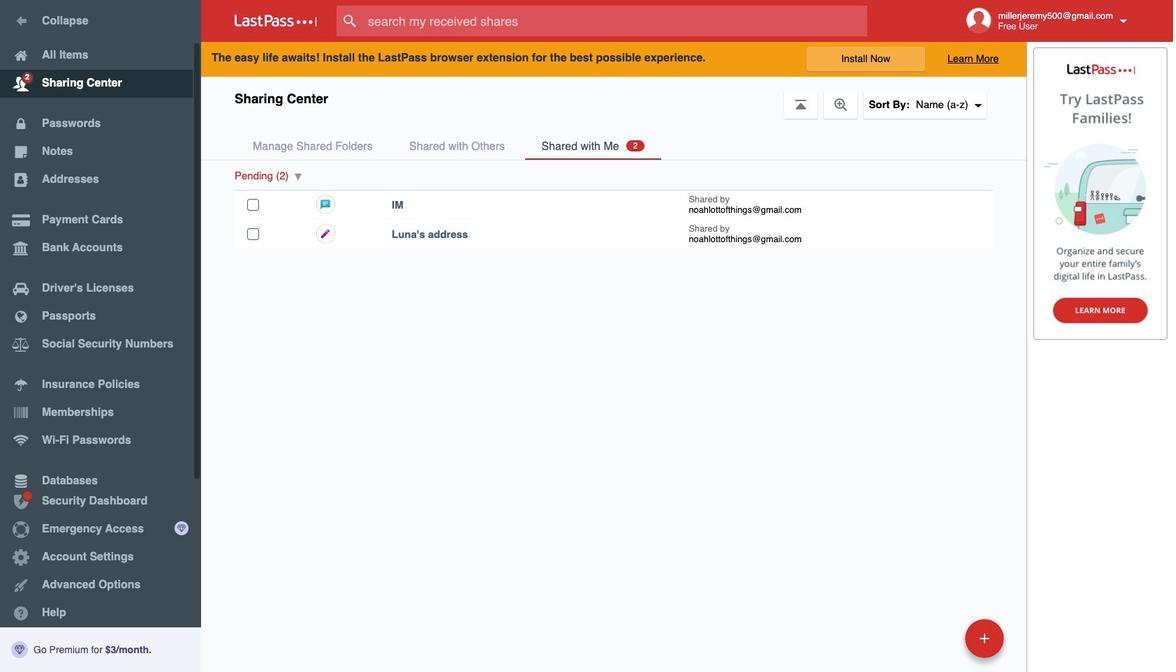 Task type: vqa. For each thing, say whether or not it's contained in the screenshot.
lastpass image at the top
yes



Task type: describe. For each thing, give the bounding box(es) containing it.
new item navigation
[[960, 615, 1013, 672]]

lastpass image
[[235, 15, 317, 27]]

Search search field
[[337, 6, 895, 36]]



Task type: locate. For each thing, give the bounding box(es) containing it.
search my received shares text field
[[337, 6, 895, 36]]

new item image
[[980, 634, 990, 643]]

vault options navigation
[[201, 77, 1027, 119]]

main navigation navigation
[[0, 0, 201, 672]]



